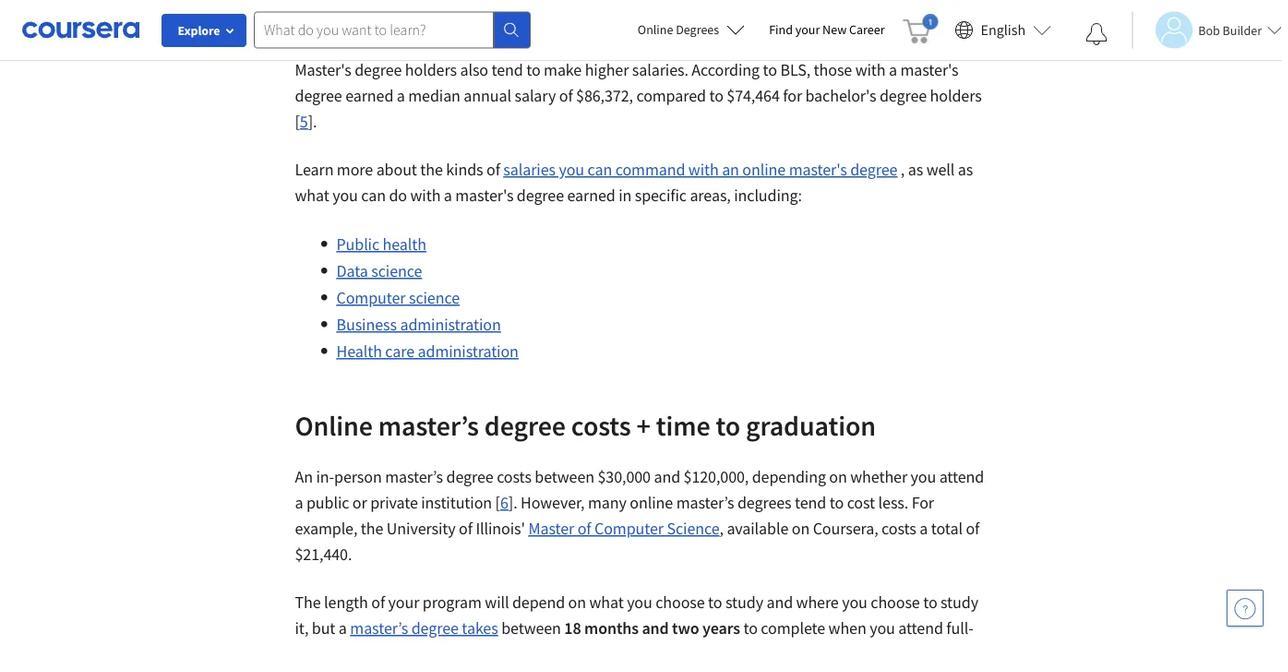 Task type: vqa. For each thing, say whether or not it's contained in the screenshot.
with to the left
yes



Task type: locate. For each thing, give the bounding box(es) containing it.
a inside an in-person master's degree costs between $30,000 and $120,000, depending on whether you attend a public or private institution [
[[295, 493, 303, 513]]

0 vertical spatial ,
[[901, 159, 905, 180]]

1 choose from the left
[[656, 592, 705, 613]]

online up in-
[[295, 408, 373, 443]]

the left kinds
[[420, 159, 443, 180]]

a right but
[[339, 618, 347, 639]]

0 horizontal spatial tend
[[492, 60, 523, 80]]

what
[[295, 185, 329, 206], [590, 592, 624, 613]]

attend left the full-
[[899, 618, 944, 639]]

to down according
[[710, 85, 724, 106]]

1 vertical spatial your
[[388, 592, 420, 613]]

master's
[[901, 60, 959, 80], [789, 159, 848, 180], [456, 185, 514, 206]]

tend down depending at the bottom of page
[[795, 493, 827, 513]]

+
[[637, 408, 651, 443]]

0 vertical spatial administration
[[400, 314, 501, 335]]

your right find
[[796, 21, 820, 38]]

degree down salaries
[[517, 185, 564, 206]]

1 study from the left
[[726, 592, 764, 613]]

1 vertical spatial what
[[590, 592, 624, 613]]

of inside master's degree holders also tend to make higher salaries. according to bls, those with a master's degree earned a median annual salary of $86,372, compared to $74,464 for bachelor's degree holders [
[[559, 85, 573, 106]]

, for available
[[720, 519, 724, 539]]

, available on coursera, costs a total of $21,440.
[[295, 519, 980, 565]]

however,
[[521, 493, 585, 513]]

a left total
[[920, 519, 928, 539]]

1 horizontal spatial what
[[590, 592, 624, 613]]

science
[[667, 519, 720, 539]]

0 horizontal spatial on
[[568, 592, 586, 613]]

1 horizontal spatial ,
[[901, 159, 905, 180]]

to inside to complete when you attend full- time.
[[744, 618, 758, 639]]

0 vertical spatial your
[[796, 21, 820, 38]]

0 vertical spatial earned
[[346, 85, 394, 106]]

english button
[[948, 0, 1059, 60]]

costs left +
[[572, 408, 631, 443]]

business inside public health data science computer science business administration health care administration
[[337, 314, 397, 335]]

to right years
[[744, 618, 758, 639]]

earned
[[346, 85, 394, 106], [567, 185, 616, 206]]

with up areas,
[[689, 159, 719, 180]]

1 vertical spatial master's
[[789, 159, 848, 180]]

a right those
[[889, 60, 898, 80]]

english
[[981, 21, 1026, 39]]

what down learn
[[295, 185, 329, 206]]

online for online degrees
[[638, 21, 674, 38]]

administration down business administration 'link'
[[418, 341, 519, 362]]

0 horizontal spatial ].
[[308, 111, 317, 132]]

what up months
[[590, 592, 624, 613]]

2 horizontal spatial with
[[856, 60, 886, 80]]

holders up well at right
[[931, 85, 982, 106]]

online
[[743, 159, 786, 180], [630, 493, 673, 513]]

master's up private
[[385, 467, 443, 488]]

science up the computer science link
[[372, 261, 422, 282]]

business up health
[[337, 314, 397, 335]]

earned inside master's degree holders also tend to make higher salaries. according to bls, those with a master's degree earned a median annual salary of $86,372, compared to $74,464 for bachelor's degree holders [
[[346, 85, 394, 106]]

what inside , as well as what you can do with a master's degree earned in specific areas, including:
[[295, 185, 329, 206]]

0 vertical spatial computer
[[337, 288, 406, 308]]

earned down learn more about the kinds of salaries you can command with an online master's degree
[[567, 185, 616, 206]]

attend inside to complete when you attend full- time.
[[899, 618, 944, 639]]

5
[[300, 111, 308, 132]]

master's inside master's degree holders also tend to make higher salaries. according to bls, those with a master's degree earned a median annual salary of $86,372, compared to $74,464 for bachelor's degree holders [
[[901, 60, 959, 80]]

0 horizontal spatial master's
[[456, 185, 514, 206]]

1 horizontal spatial master's
[[789, 159, 848, 180]]

0 vertical spatial attend
[[940, 467, 985, 488]]

$120,000,
[[684, 467, 749, 488]]

of up higher
[[581, 2, 592, 18]]

0 vertical spatial master
[[542, 2, 578, 18]]

2 horizontal spatial master's
[[901, 60, 959, 80]]

and up complete
[[767, 592, 793, 613]]

study up the full-
[[941, 592, 979, 613]]

your
[[796, 21, 820, 38], [388, 592, 420, 613]]

when
[[829, 618, 867, 639]]

, left available on the bottom of page
[[720, 519, 724, 539]]

university
[[387, 519, 456, 539]]

you right salaries
[[559, 159, 585, 180]]

master's down the shopping cart: 1 item "image"
[[901, 60, 959, 80]]

on up the cost
[[830, 467, 848, 488]]

0 horizontal spatial computer
[[337, 288, 406, 308]]

between
[[535, 467, 595, 488], [502, 618, 561, 639]]

1 vertical spatial and
[[767, 592, 793, 613]]

find
[[769, 21, 793, 38]]

0 horizontal spatial as
[[909, 159, 924, 180]]

0 horizontal spatial costs
[[497, 467, 532, 488]]

]. inside ]. however, many online master's degrees tend to cost less. for example, the university of illinois'
[[509, 493, 518, 513]]

0 vertical spatial and
[[654, 467, 681, 488]]

master
[[542, 2, 578, 18], [529, 519, 575, 539]]

in
[[619, 185, 632, 206]]

0 vertical spatial what
[[295, 185, 329, 206]]

]. up learn
[[308, 111, 317, 132]]

for
[[912, 493, 935, 513]]

study up years
[[726, 592, 764, 613]]

1 vertical spatial [
[[496, 493, 501, 513]]

private
[[370, 493, 418, 513]]

2 horizontal spatial costs
[[882, 519, 917, 539]]

1 vertical spatial holders
[[931, 85, 982, 106]]

degree down master's
[[295, 85, 342, 106]]

, for as
[[901, 159, 905, 180]]

[ up learn
[[295, 111, 300, 132]]

1 horizontal spatial earned
[[567, 185, 616, 206]]

online degrees
[[638, 21, 720, 38]]

of down make
[[559, 85, 573, 106]]

tend up annual
[[492, 60, 523, 80]]

online master's degree costs + time to graduation
[[295, 408, 876, 443]]

online inside ]. however, many online master's degrees tend to cost less. for example, the university of illinois'
[[630, 493, 673, 513]]

you up "when"
[[842, 592, 868, 613]]

well
[[927, 159, 955, 180]]

master's down kinds
[[456, 185, 514, 206]]

between up 'however,'
[[535, 467, 595, 488]]

computer
[[337, 288, 406, 308], [595, 519, 664, 539]]

1 vertical spatial master
[[529, 519, 575, 539]]

1 vertical spatial online
[[295, 408, 373, 443]]

public
[[307, 493, 349, 513]]

of right kinds
[[487, 159, 500, 180]]

computer inside public health data science computer science business administration health care administration
[[337, 288, 406, 308]]

with inside , as well as what you can do with a master's degree earned in specific areas, including:
[[411, 185, 441, 206]]

]. however, many online master's degrees tend to cost less. for example, the university of illinois'
[[295, 493, 935, 539]]

2 vertical spatial on
[[568, 592, 586, 613]]

0 vertical spatial on
[[830, 467, 848, 488]]

of down institution
[[459, 519, 473, 539]]

as
[[909, 159, 924, 180], [958, 159, 974, 180]]

, inside , as well as what you can do with a master's degree earned in specific areas, including:
[[901, 159, 905, 180]]

with right do at the top left
[[411, 185, 441, 206]]

1 vertical spatial computer
[[595, 519, 664, 539]]

0 horizontal spatial study
[[726, 592, 764, 613]]

1 horizontal spatial tend
[[795, 493, 827, 513]]

0 vertical spatial can
[[588, 159, 612, 180]]

master's down length
[[350, 618, 408, 639]]

annual
[[464, 85, 512, 106]]

1 horizontal spatial [
[[496, 493, 501, 513]]

time
[[656, 408, 711, 443]]

bls,
[[781, 60, 811, 80]]

do
[[389, 185, 407, 206]]

bob
[[1199, 22, 1221, 38]]

computer down data science link
[[337, 288, 406, 308]]

degree down what do you want to learn? text field on the left top of page
[[355, 60, 402, 80]]

choose up two
[[656, 592, 705, 613]]

you down more
[[333, 185, 358, 206]]

command
[[616, 159, 686, 180]]

1 horizontal spatial choose
[[871, 592, 920, 613]]

].
[[308, 111, 317, 132], [509, 493, 518, 513]]

0 vertical spatial holders
[[405, 60, 457, 80]]

between inside an in-person master's degree costs between $30,000 and $120,000, depending on whether you attend a public or private institution [
[[535, 467, 595, 488]]

0 horizontal spatial choose
[[656, 592, 705, 613]]

you up 'for'
[[911, 467, 937, 488]]

degrees
[[738, 493, 792, 513]]

on
[[830, 467, 848, 488], [792, 519, 810, 539], [568, 592, 586, 613]]

0 vertical spatial science
[[372, 261, 422, 282]]

1 vertical spatial on
[[792, 519, 810, 539]]

None search field
[[254, 12, 531, 48]]

, left well at right
[[901, 159, 905, 180]]

0 vertical spatial online
[[743, 159, 786, 180]]

master down 'however,'
[[529, 519, 575, 539]]

1 vertical spatial can
[[361, 185, 386, 206]]

science
[[372, 261, 422, 282], [409, 288, 460, 308]]

0 vertical spatial with
[[856, 60, 886, 80]]

between down the 'depend'
[[502, 618, 561, 639]]

degree up institution
[[447, 467, 494, 488]]

degree left well at right
[[851, 159, 898, 180]]

of
[[581, 2, 592, 18], [559, 85, 573, 106], [487, 159, 500, 180], [459, 519, 473, 539], [578, 519, 592, 539], [966, 519, 980, 539], [372, 592, 385, 613]]

2 horizontal spatial on
[[830, 467, 848, 488]]

a left median
[[397, 85, 405, 106]]

online inside popup button
[[638, 21, 674, 38]]

0 horizontal spatial earned
[[346, 85, 394, 106]]

to left the cost
[[830, 493, 844, 513]]

two
[[672, 618, 700, 639]]

with
[[856, 60, 886, 80], [689, 159, 719, 180], [411, 185, 441, 206]]

2 choose from the left
[[871, 592, 920, 613]]

[ inside an in-person master's degree costs between $30,000 and $120,000, depending on whether you attend a public or private institution [
[[496, 493, 501, 513]]

depending
[[752, 467, 826, 488]]

online degrees button
[[623, 9, 760, 50]]

earned down master's
[[346, 85, 394, 106]]

degree down program
[[412, 618, 459, 639]]

2 vertical spatial master's
[[456, 185, 514, 206]]

1 as from the left
[[909, 159, 924, 180]]

1 horizontal spatial as
[[958, 159, 974, 180]]

salaries
[[504, 159, 556, 180]]

0 horizontal spatial with
[[411, 185, 441, 206]]

costs up 6 link
[[497, 467, 532, 488]]

can left command
[[588, 159, 612, 180]]

an in-person master's degree costs between $30,000 and $120,000, depending on whether you attend a public or private institution [
[[295, 467, 985, 513]]

0 vertical spatial [
[[295, 111, 300, 132]]

can
[[588, 159, 612, 180], [361, 185, 386, 206]]

business up higher
[[594, 2, 642, 18]]

1 vertical spatial online
[[630, 493, 673, 513]]

as right well at right
[[958, 159, 974, 180]]

1 vertical spatial ].
[[509, 493, 518, 513]]

online down $30,000
[[630, 493, 673, 513]]

[ up the illinois'
[[496, 493, 501, 513]]

, inside , available on coursera, costs a total of $21,440.
[[720, 519, 724, 539]]

earned inside , as well as what you can do with a master's degree earned in specific areas, including:
[[567, 185, 616, 206]]

attend
[[940, 467, 985, 488], [899, 618, 944, 639]]

on up 18
[[568, 592, 586, 613]]

of right length
[[372, 592, 385, 613]]

1 vertical spatial between
[[502, 618, 561, 639]]

1 horizontal spatial on
[[792, 519, 810, 539]]

costs inside an in-person master's degree costs between $30,000 and $120,000, depending on whether you attend a public or private institution [
[[497, 467, 532, 488]]

master up make
[[542, 2, 578, 18]]

1 vertical spatial tend
[[795, 493, 827, 513]]

0 vertical spatial online
[[638, 21, 674, 38]]

master's inside ]. however, many online master's degrees tend to cost less. for example, the university of illinois'
[[677, 493, 735, 513]]

2 vertical spatial with
[[411, 185, 441, 206]]

areas,
[[690, 185, 731, 206]]

0 horizontal spatial what
[[295, 185, 329, 206]]

0 horizontal spatial the
[[361, 519, 384, 539]]

with right those
[[856, 60, 886, 80]]

the down or
[[361, 519, 384, 539]]

[
[[295, 111, 300, 132], [496, 493, 501, 513]]

to inside ]. however, many online master's degrees tend to cost less. for example, the university of illinois'
[[830, 493, 844, 513]]

can left do at the top left
[[361, 185, 386, 206]]

0 vertical spatial between
[[535, 467, 595, 488]]

including:
[[734, 185, 802, 206]]

median
[[408, 85, 461, 106]]

1 horizontal spatial computer
[[595, 519, 664, 539]]

the
[[420, 159, 443, 180], [361, 519, 384, 539]]

1 horizontal spatial ].
[[509, 493, 518, 513]]

or
[[353, 493, 367, 513]]

0 vertical spatial costs
[[572, 408, 631, 443]]

you up to complete when you attend full- time.
[[627, 592, 653, 613]]

1 vertical spatial ,
[[720, 519, 724, 539]]

costs
[[572, 408, 631, 443], [497, 467, 532, 488], [882, 519, 917, 539]]

0 horizontal spatial online
[[295, 408, 373, 443]]

you inside , as well as what you can do with a master's degree earned in specific areas, including:
[[333, 185, 358, 206]]

1 vertical spatial the
[[361, 519, 384, 539]]

0 horizontal spatial ,
[[720, 519, 724, 539]]

computer science link
[[337, 288, 460, 308]]

of inside ]. however, many online master's degrees tend to cost less. for example, the university of illinois'
[[459, 519, 473, 539]]

and left two
[[642, 618, 669, 639]]

it,
[[295, 618, 309, 639]]

$30,000
[[598, 467, 651, 488]]

master of computer science link
[[529, 519, 720, 539]]

0 vertical spatial master's
[[901, 60, 959, 80]]

master for master of computer science
[[529, 519, 575, 539]]

holders up median
[[405, 60, 457, 80]]

What do you want to learn? text field
[[254, 12, 494, 48]]

0 horizontal spatial your
[[388, 592, 420, 613]]

your up master's degree takes 'link'
[[388, 592, 420, 613]]

1 horizontal spatial holders
[[931, 85, 982, 106]]

]. up the illinois'
[[509, 493, 518, 513]]

1 vertical spatial science
[[409, 288, 460, 308]]

the inside ]. however, many online master's degrees tend to cost less. for example, the university of illinois'
[[361, 519, 384, 539]]

and right $30,000
[[654, 467, 681, 488]]

costs inside , available on coursera, costs a total of $21,440.
[[882, 519, 917, 539]]

1 horizontal spatial study
[[941, 592, 979, 613]]

degree
[[355, 60, 402, 80], [295, 85, 342, 106], [880, 85, 927, 106], [851, 159, 898, 180], [517, 185, 564, 206], [485, 408, 566, 443], [447, 467, 494, 488], [412, 618, 459, 639]]

public
[[337, 234, 380, 255]]

master's up the including:
[[789, 159, 848, 180]]

0 vertical spatial ].
[[308, 111, 317, 132]]

1 vertical spatial attend
[[899, 618, 944, 639]]

business consultant
[[314, 2, 422, 18]]

computer down many
[[595, 519, 664, 539]]

years
[[703, 618, 741, 639]]

an
[[722, 159, 740, 180]]

costs down 'less.'
[[882, 519, 917, 539]]

administration up health care administration link
[[400, 314, 501, 335]]

1 vertical spatial costs
[[497, 467, 532, 488]]

find your new career link
[[760, 18, 894, 42]]

master's down $120,000,
[[677, 493, 735, 513]]

18
[[565, 618, 581, 639]]

$86,372,
[[576, 85, 633, 106]]

2 vertical spatial costs
[[882, 519, 917, 539]]

1 horizontal spatial the
[[420, 159, 443, 180]]

2 as from the left
[[958, 159, 974, 180]]

0 vertical spatial tend
[[492, 60, 523, 80]]

will
[[485, 592, 509, 613]]

as left well at right
[[909, 159, 924, 180]]

online down master of business administration (mba) in the top of the page
[[638, 21, 674, 38]]

holders
[[405, 60, 457, 80], [931, 85, 982, 106]]

1 horizontal spatial online
[[638, 21, 674, 38]]

a down an
[[295, 493, 303, 513]]

institution
[[421, 493, 492, 513]]

you right "when"
[[870, 618, 896, 639]]

science up business administration 'link'
[[409, 288, 460, 308]]

builder
[[1223, 22, 1262, 38]]

1 horizontal spatial your
[[796, 21, 820, 38]]

and inside the length of your program will depend on what you choose to study and where you choose to study it, but a
[[767, 592, 793, 613]]

online up the including:
[[743, 159, 786, 180]]

coursera,
[[813, 519, 879, 539]]

0 horizontal spatial online
[[630, 493, 673, 513]]

tend
[[492, 60, 523, 80], [795, 493, 827, 513]]

attend up total
[[940, 467, 985, 488]]

0 horizontal spatial can
[[361, 185, 386, 206]]

a down kinds
[[444, 185, 452, 206]]

1 vertical spatial earned
[[567, 185, 616, 206]]

on right available on the bottom of page
[[792, 519, 810, 539]]

the length of your program will depend on what you choose to study and where you choose to study it, but a
[[295, 592, 979, 639]]

choose right "where"
[[871, 592, 920, 613]]

0 horizontal spatial [
[[295, 111, 300, 132]]

1 vertical spatial with
[[689, 159, 719, 180]]

business left 'consultant'
[[314, 2, 362, 18]]

person
[[334, 467, 382, 488]]

also
[[460, 60, 489, 80]]

of right total
[[966, 519, 980, 539]]



Task type: describe. For each thing, give the bounding box(es) containing it.
time.
[[295, 644, 330, 646]]

health care administration link
[[337, 341, 519, 362]]

1 horizontal spatial can
[[588, 159, 612, 180]]

master's degree takes link
[[350, 618, 498, 639]]

$114,083
[[894, 2, 942, 18]]

you inside to complete when you attend full- time.
[[870, 618, 896, 639]]

length
[[324, 592, 368, 613]]

and inside an in-person master's degree costs between $30,000 and $120,000, depending on whether you attend a public or private institution [
[[654, 467, 681, 488]]

a inside , as well as what you can do with a master's degree earned in specific areas, including:
[[444, 185, 452, 206]]

graduation
[[746, 408, 876, 443]]

master's down health care administration link
[[378, 408, 479, 443]]

business administration link
[[337, 314, 501, 335]]

on inside , available on coursera, costs a total of $21,440.
[[792, 519, 810, 539]]

a inside , available on coursera, costs a total of $21,440.
[[920, 519, 928, 539]]

with inside master's degree holders also tend to make higher salaries. according to bls, those with a master's degree earned a median annual salary of $86,372, compared to $74,464 for bachelor's degree holders [
[[856, 60, 886, 80]]

the
[[295, 592, 321, 613]]

shopping cart: 1 item image
[[904, 14, 939, 43]]

whether
[[851, 467, 908, 488]]

of inside , available on coursera, costs a total of $21,440.
[[966, 519, 980, 539]]

bob builder button
[[1132, 12, 1283, 48]]

of down many
[[578, 519, 592, 539]]

can inside , as well as what you can do with a master's degree earned in specific areas, including:
[[361, 185, 386, 206]]

you inside an in-person master's degree costs between $30,000 and $120,000, depending on whether you attend a public or private institution [
[[911, 467, 937, 488]]

6
[[501, 493, 509, 513]]

about
[[376, 159, 417, 180]]

online for online master's degree costs + time to graduation
[[295, 408, 373, 443]]

1 horizontal spatial online
[[743, 159, 786, 180]]

0 horizontal spatial holders
[[405, 60, 457, 80]]

on inside an in-person master's degree costs between $30,000 and $120,000, depending on whether you attend a public or private institution [
[[830, 467, 848, 488]]

health
[[337, 341, 382, 362]]

public health data science computer science business administration health care administration
[[337, 234, 519, 362]]

master of computer science
[[529, 519, 720, 539]]

but
[[312, 618, 336, 639]]

1 horizontal spatial costs
[[572, 408, 631, 443]]

salary
[[515, 85, 556, 106]]

of inside the length of your program will depend on what you choose to study and where you choose to study it, but a
[[372, 592, 385, 613]]

make
[[544, 60, 582, 80]]

kinds
[[446, 159, 484, 180]]

bachelor's
[[806, 85, 877, 106]]

degree inside , as well as what you can do with a master's degree earned in specific areas, including:
[[517, 185, 564, 206]]

cost
[[847, 493, 876, 513]]

complete
[[761, 618, 826, 639]]

salaries you can command with an online master's degree link
[[504, 159, 898, 180]]

higher
[[585, 60, 629, 80]]

total
[[932, 519, 963, 539]]

master's inside an in-person master's degree costs between $30,000 and $120,000, depending on whether you attend a public or private institution [
[[385, 467, 443, 488]]

salaries.
[[632, 60, 689, 80]]

2 vertical spatial and
[[642, 618, 669, 639]]

5 ].
[[300, 111, 317, 132]]

what inside the length of your program will depend on what you choose to study and where you choose to study it, but a
[[590, 592, 624, 613]]

bob builder
[[1199, 22, 1262, 38]]

where
[[797, 592, 839, 613]]

to left bls,
[[763, 60, 778, 80]]

full-
[[947, 618, 974, 639]]

specific
[[635, 185, 687, 206]]

tend inside ]. however, many online master's degrees tend to cost less. for example, the university of illinois'
[[795, 493, 827, 513]]

degree inside an in-person master's degree costs between $30,000 and $120,000, depending on whether you attend a public or private institution [
[[447, 467, 494, 488]]

those
[[814, 60, 853, 80]]

help center image
[[1235, 598, 1257, 620]]

depend
[[513, 592, 565, 613]]

$21,440.
[[295, 544, 352, 565]]

6 link
[[501, 493, 509, 513]]

to down total
[[924, 592, 938, 613]]

$74,464
[[727, 85, 780, 106]]

1 horizontal spatial with
[[689, 159, 719, 180]]

5 link
[[300, 111, 308, 132]]

an
[[295, 467, 313, 488]]

, as well as what you can do with a master's degree earned in specific areas, including:
[[295, 159, 974, 206]]

takes
[[462, 618, 498, 639]]

on inside the length of your program will depend on what you choose to study and where you choose to study it, but a
[[568, 592, 586, 613]]

2 study from the left
[[941, 592, 979, 613]]

data
[[337, 261, 368, 282]]

administration
[[644, 2, 724, 18]]

illinois'
[[476, 519, 525, 539]]

show notifications image
[[1086, 23, 1108, 45]]

to up years
[[708, 592, 723, 613]]

consultant
[[365, 2, 422, 18]]

(mba)
[[727, 2, 759, 18]]

1 vertical spatial administration
[[418, 341, 519, 362]]

health
[[383, 234, 427, 255]]

to right the "time"
[[716, 408, 741, 443]]

attend inside an in-person master's degree costs between $30,000 and $120,000, depending on whether you attend a public or private institution [
[[940, 467, 985, 488]]

degree right bachelor's
[[880, 85, 927, 106]]

your inside the length of your program will depend on what you choose to study and where you choose to study it, but a
[[388, 592, 420, 613]]

new
[[823, 21, 847, 38]]

degree up 6 link
[[485, 408, 566, 443]]

care
[[385, 341, 415, 362]]

a inside the length of your program will depend on what you choose to study and where you choose to study it, but a
[[339, 618, 347, 639]]

coursera image
[[22, 15, 139, 45]]

tend inside master's degree holders also tend to make higher salaries. according to bls, those with a master's degree earned a median annual salary of $86,372, compared to $74,464 for bachelor's degree holders [
[[492, 60, 523, 80]]

for
[[783, 85, 803, 106]]

master's inside , as well as what you can do with a master's degree earned in specific areas, including:
[[456, 185, 514, 206]]

less.
[[879, 493, 909, 513]]

0 vertical spatial the
[[420, 159, 443, 180]]

public health link
[[337, 234, 427, 255]]

to up salary
[[527, 60, 541, 80]]

master of business administration (mba)
[[542, 2, 759, 18]]

career
[[850, 21, 885, 38]]

in-
[[316, 467, 334, 488]]

explore button
[[162, 14, 247, 47]]

according
[[692, 60, 760, 80]]

degrees
[[676, 21, 720, 38]]

[ inside master's degree holders also tend to make higher salaries. according to bls, those with a master's degree earned a median annual salary of $86,372, compared to $74,464 for bachelor's degree holders [
[[295, 111, 300, 132]]

compared
[[637, 85, 706, 106]]

more
[[337, 159, 373, 180]]

master for master of business administration (mba)
[[542, 2, 578, 18]]

to complete when you attend full- time.
[[295, 618, 974, 646]]

master's degree takes between 18 months and two years
[[350, 618, 741, 639]]



